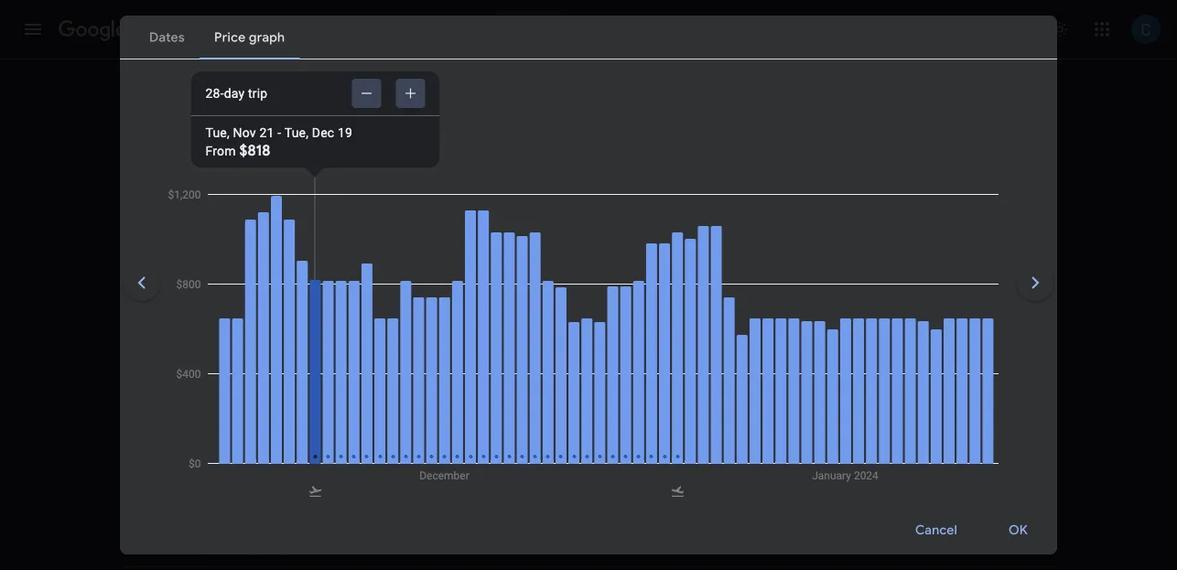 Task type: vqa. For each thing, say whether or not it's contained in the screenshot.
618 Kg Co 2
yes



Task type: locate. For each thing, give the bounding box(es) containing it.
0 vertical spatial 1 stop flight. element
[[597, 381, 635, 403]]

stop inside 1 stop dtw
[[606, 450, 635, 469]]

flights for best departing flights
[[250, 220, 304, 244]]

1 vertical spatial kg
[[753, 381, 770, 400]]

lhr down the '49'
[[507, 404, 529, 417]]

0 horizontal spatial wed,
[[400, 114, 428, 129]]

0 horizontal spatial 28-
[[206, 86, 224, 101]]

hr for 9
[[489, 381, 503, 400]]

28-day trip down the swap origin and destination. image
[[400, 80, 462, 95]]

1 horizontal spatial dec
[[432, 114, 454, 129]]

kg inside 543 kg co 2
[[753, 381, 770, 400]]

1 horizontal spatial fees
[[736, 248, 759, 261]]

0 vertical spatial emissions
[[747, 318, 799, 330]]

british down 2:41 pm – 6:30 am + 1
[[260, 404, 293, 417]]

28-
[[400, 80, 418, 95], [206, 86, 224, 101]]

1 vertical spatial stop
[[606, 450, 635, 469]]

co inside 543 kg co 2
[[773, 381, 796, 400]]

ok
[[1009, 523, 1029, 539]]

0 vertical spatial departing
[[162, 220, 246, 244]]

None search field
[[120, 0, 1070, 144]]

Arrival time: 6:50 AM on  Wednesday, November 22. text field
[[274, 450, 338, 469]]

ord inside 9 hr 49 min ord – lhr
[[477, 404, 500, 417]]

prices include required taxes + fees for 1 adult. optional charges and bag fees
[[357, 248, 759, 261]]

and
[[239, 248, 259, 261], [692, 248, 711, 261]]

- right 21
[[278, 125, 281, 140]]

lhr for 49
[[507, 404, 529, 417]]

1 stop flight. element
[[597, 381, 635, 403], [597, 450, 635, 472]]

lhr inside 9 hr 49 min ord – lhr
[[507, 404, 529, 417]]

avoids
[[209, 336, 244, 349]]

min
[[528, 294, 553, 313], [527, 381, 552, 400], [612, 404, 632, 417], [528, 450, 553, 469]]

0 vertical spatial +
[[508, 248, 515, 261]]

stop inside 1 stop 59 min phl
[[606, 381, 635, 400]]

finnair
[[381, 317, 416, 330], [381, 404, 416, 417]]

– right "9:00 am"
[[265, 294, 274, 313]]

2 round from the top
[[934, 405, 963, 418]]

tue, nov 21 - tue, dec 19 from $818
[[206, 125, 353, 160]]

british up much
[[265, 317, 298, 330]]

min right the '49'
[[527, 381, 552, 400]]

0 vertical spatial round
[[934, 318, 963, 331]]

0 vertical spatial 19
[[338, 125, 353, 140]]

hr
[[489, 294, 503, 313], [489, 381, 503, 400], [492, 450, 506, 469]]

28- for $1,030
[[400, 80, 418, 95]]

– up american, british airways at the left bottom of page
[[259, 381, 268, 400]]

co right 618
[[769, 450, 792, 469]]

kg up +24% emissions
[[753, 381, 770, 400]]

2 1 stop flight. element from the top
[[597, 450, 635, 472]]

min inside 1 stop 59 min phl
[[612, 404, 632, 417]]

nonstop
[[597, 294, 653, 313]]

0 horizontal spatial and
[[239, 248, 259, 261]]

28-day trip for $1,030
[[400, 80, 462, 95]]

cancel button
[[894, 509, 980, 553]]

hr inside 11 hr 10 min mdw
[[492, 450, 506, 469]]

flights down klm, virgin atlantic
[[263, 533, 316, 556]]

wed, down times
[[400, 114, 428, 129]]

1 vertical spatial flights
[[263, 533, 316, 556]]

1 vertical spatial departing
[[175, 533, 259, 556]]

1 vertical spatial +
[[327, 381, 332, 393]]

1 vertical spatial 1 stop flight. element
[[597, 450, 635, 472]]

19 down 1 carry-on bag popup button
[[338, 125, 353, 140]]

1 down 59
[[597, 450, 602, 469]]

28- right all
[[206, 86, 224, 101]]

2 inside 403 kg co 2
[[797, 300, 803, 316]]

hr right 7
[[489, 294, 503, 313]]

charges
[[648, 248, 689, 261]]

stop down 59
[[606, 450, 635, 469]]

1 vertical spatial ord
[[477, 404, 500, 417]]

1 vertical spatial finnair
[[381, 404, 416, 417]]

Departure time: 1:40 PM. text field
[[205, 450, 258, 469]]

– for 6:30 am
[[259, 381, 268, 400]]

dec left 6
[[432, 114, 454, 129]]

stop for 1 stop dtw
[[606, 450, 635, 469]]

kg for 618
[[750, 450, 766, 469]]

ord down 9
[[477, 404, 500, 417]]

1 stop from the top
[[606, 381, 635, 400]]

2 stop from the top
[[606, 450, 635, 469]]

ord
[[477, 317, 500, 330], [477, 404, 500, 417]]

19 inside find the best price region
[[337, 169, 350, 185]]

2 vertical spatial kg
[[750, 450, 766, 469]]

lhr down 40
[[507, 317, 529, 330]]

fees up '403'
[[736, 248, 759, 261]]

2 finnair from the top
[[381, 404, 416, 417]]

618
[[725, 450, 746, 469]]

connection
[[519, 473, 577, 485]]

on left price
[[195, 248, 208, 261]]

1 vertical spatial on
[[195, 248, 208, 261]]

$818
[[239, 142, 271, 160]]

wed, right 6
[[475, 114, 504, 129]]

0 horizontal spatial dec
[[312, 125, 335, 140]]

swap origin and destination. image
[[400, 41, 422, 63]]

day right a
[[455, 336, 474, 349]]

– down the '49'
[[500, 404, 507, 417]]

stop up 59
[[606, 381, 635, 400]]

round up the $849
[[934, 318, 963, 331]]

Arrival time: 10:40 PM. text field
[[278, 294, 340, 313]]

2 iberia, from the top
[[347, 404, 378, 417]]

trip right "(5)"
[[248, 86, 268, 101]]

ranked based on price and convenience
[[120, 248, 326, 261]]

leaves o'hare international airport at 2:41 pm on tuesday, november 21 and arrives at heathrow airport at 6:30 am on wednesday, november 22. element
[[205, 381, 336, 400]]

1 up 59
[[597, 381, 602, 400]]

9:00 am
[[205, 294, 262, 313]]

filters
[[173, 91, 209, 108]]

round down the $849
[[934, 405, 963, 418]]

nov inside find the best price region
[[257, 169, 282, 185]]

1 vertical spatial 19
[[337, 169, 350, 185]]

1 iberia, from the top
[[347, 317, 378, 330]]

prices
[[188, 169, 226, 185]]

1 horizontal spatial on
[[297, 91, 312, 108]]

flights up the convenience
[[250, 220, 304, 244]]

403 kg co 2
[[725, 294, 803, 316]]

2 inside the 618 kg co 2
[[792, 456, 799, 471]]

1 stop flight. element for 1 stop dtw
[[597, 450, 635, 472]]

price
[[211, 248, 237, 261]]

kg up -8% emissions
[[755, 294, 771, 313]]

1 fees from the left
[[518, 248, 540, 261]]

1 and from the left
[[239, 248, 259, 261]]

tue, right 21
[[285, 125, 309, 140]]

flights
[[250, 220, 304, 244], [263, 533, 316, 556]]

6
[[457, 114, 465, 129]]

1 left the carry-
[[250, 91, 255, 108]]

2 up +24% emissions
[[796, 387, 802, 403]]

dec inside "wed, dec 6 - wed, jan 3 $1,030"
[[432, 114, 454, 129]]

min inside 9 hr 49 min ord – lhr
[[527, 381, 552, 400]]

co right much
[[294, 336, 309, 349]]

atlantic
[[304, 473, 343, 485]]

+ inside "1:40 pm – 6:50 am + 1"
[[329, 450, 334, 462]]

+ right taxes
[[508, 248, 515, 261]]

layover (1 of 1) is a 59 min layover at philadelphia international airport in philadelphia. element
[[597, 403, 716, 418]]

fees
[[518, 248, 540, 261], [736, 248, 759, 261]]

2 horizontal spatial -
[[726, 318, 729, 330]]

0 horizontal spatial nov
[[233, 125, 256, 140]]

emissions
[[747, 318, 799, 330], [756, 404, 808, 416]]

1 ord from the top
[[477, 317, 500, 330]]

1 stop flight. element up 59
[[597, 381, 635, 403]]

nov
[[233, 125, 256, 140], [257, 169, 282, 185]]

hr right 11
[[492, 450, 506, 469]]

day inside avoids as much co 2 as 2,131 trees absorb in a day
[[455, 336, 474, 349]]

flights for other departing flights
[[263, 533, 316, 556]]

1 up atlantic on the left bottom of the page
[[334, 450, 338, 462]]

1 horizontal spatial tue,
[[285, 125, 309, 140]]

1 vertical spatial iberia,
[[347, 404, 378, 417]]

- for from
[[278, 125, 281, 140]]

iberia, right airways
[[347, 404, 378, 417]]

learn more about tracked prices image
[[230, 169, 246, 185]]

hr right 9
[[489, 381, 503, 400]]

+ inside 2:41 pm – 6:30 am + 1
[[327, 381, 332, 393]]

Departure time: 2:41 PM. text field
[[205, 381, 256, 400]]

- down '403'
[[726, 318, 729, 330]]

1 stop flight. element down 59
[[597, 450, 635, 472]]

min up connection
[[528, 450, 553, 469]]

co up +24% emissions
[[773, 381, 796, 400]]

0 vertical spatial on
[[297, 91, 312, 108]]

2 vertical spatial +
[[329, 450, 334, 462]]

ord inside 7 hr 40 min ord – lhr
[[477, 317, 500, 330]]

on up tue, nov 21 - tue, dec 19 from $818
[[297, 91, 312, 108]]

stop
[[606, 381, 635, 400], [606, 450, 635, 469]]

kg for 543
[[753, 381, 770, 400]]

0 vertical spatial flights
[[250, 220, 304, 244]]

lhr inside 7 hr 40 min ord – lhr
[[507, 317, 529, 330]]

for
[[543, 248, 558, 261]]

0 vertical spatial finnair
[[381, 317, 416, 330]]

1
[[250, 91, 255, 108], [561, 248, 567, 261], [332, 381, 336, 393], [597, 381, 602, 400], [334, 450, 338, 462], [597, 450, 602, 469]]

hr for 7
[[489, 294, 503, 313]]

– up klm,
[[261, 450, 270, 469]]

1 vertical spatial nov
[[257, 169, 282, 185]]

departing up ranked based on price and convenience
[[162, 220, 246, 244]]

28-day trip
[[400, 80, 462, 95], [206, 86, 268, 101]]

hr inside 9 hr 49 min ord – lhr
[[489, 381, 503, 400]]

best departing flights
[[120, 220, 304, 244]]

dba
[[464, 473, 486, 485]]

0 horizontal spatial tue,
[[206, 125, 230, 140]]

bag right the carry-
[[315, 91, 338, 108]]

ord up avoids as much co2 as 2131 trees absorb in a day. learn more about this calculation. "icon"
[[477, 317, 500, 330]]

from
[[206, 144, 236, 159]]

1 up airways
[[332, 381, 336, 393]]

based
[[161, 248, 192, 261]]

co inside the 618 kg co 2
[[769, 450, 792, 469]]

iberia, finnair
[[347, 404, 416, 417]]

co inside avoids as much co 2 as 2,131 trees absorb in a day
[[294, 336, 309, 349]]

1 vertical spatial bag
[[714, 248, 733, 261]]

0 horizontal spatial fees
[[518, 248, 540, 261]]

tue,
[[206, 125, 230, 140], [285, 125, 309, 140]]

bag
[[315, 91, 338, 108], [714, 248, 733, 261]]

2 right 618
[[792, 456, 799, 471]]

0 horizontal spatial day
[[224, 86, 245, 101]]

1 round from the top
[[934, 318, 963, 331]]

min right 59
[[612, 404, 632, 417]]

round inside $849 round trip
[[934, 405, 963, 418]]

day left the carry-
[[224, 86, 245, 101]]

0 horizontal spatial on
[[195, 248, 208, 261]]

day
[[418, 80, 439, 95], [224, 86, 245, 101], [455, 336, 474, 349]]

all filters (5) button
[[120, 85, 243, 114]]

finnair down absorb
[[381, 404, 416, 417]]

dec inside tue, nov 21 - tue, dec 19 from $818
[[312, 125, 335, 140]]

1 horizontal spatial -
[[468, 114, 472, 129]]

kg right 618
[[750, 450, 766, 469]]

0 vertical spatial stop
[[606, 381, 635, 400]]

1 horizontal spatial wed,
[[475, 114, 504, 129]]

kg inside the 618 kg co 2
[[750, 450, 766, 469]]

total duration 11 hr 10 min. element
[[477, 450, 597, 472]]

1 tue, from the left
[[206, 125, 230, 140]]

trip down the $849
[[966, 405, 984, 418]]

849 US dollars text field
[[950, 381, 984, 400]]

1 wed, from the left
[[400, 114, 428, 129]]

- right 6
[[468, 114, 472, 129]]

and right price
[[239, 248, 259, 261]]

main content
[[120, 159, 1058, 571]]

finnair up absorb
[[381, 317, 416, 330]]

min right 40
[[528, 294, 553, 313]]

1 horizontal spatial and
[[692, 248, 711, 261]]

co up -8% emissions
[[774, 294, 797, 313]]

$849
[[950, 381, 984, 400]]

0 horizontal spatial bag
[[315, 91, 338, 108]]

2 fees from the left
[[736, 248, 759, 261]]

0 vertical spatial bag
[[315, 91, 338, 108]]

0 horizontal spatial as
[[247, 336, 259, 349]]

2,131
[[333, 336, 362, 349]]

day down the swap origin and destination. image
[[418, 80, 439, 95]]

0 vertical spatial kg
[[755, 294, 771, 313]]

adult.
[[570, 248, 599, 261]]

nonstop flight. element
[[597, 294, 653, 316]]

8%
[[729, 318, 744, 330]]

- inside tue, nov 21 - tue, dec 19 from $818
[[278, 125, 281, 140]]

kg
[[755, 294, 771, 313], [753, 381, 770, 400], [750, 450, 766, 469]]

main content containing best departing flights
[[120, 159, 1058, 571]]

nov up $818
[[233, 125, 256, 140]]

tue, up from
[[206, 125, 230, 140]]

min inside 7 hr 40 min ord – lhr
[[528, 294, 553, 313]]

co for 618
[[769, 450, 792, 469]]

28- down the swap origin and destination. image
[[400, 80, 418, 95]]

19 right 21 – dec
[[337, 169, 350, 185]]

min for 11 hr 10 min
[[528, 450, 553, 469]]

bag up '403'
[[714, 248, 733, 261]]

2 vertical spatial hr
[[492, 450, 506, 469]]

co inside 403 kg co 2
[[774, 294, 797, 313]]

kg inside 403 kg co 2
[[755, 294, 771, 313]]

2 down the airways,
[[309, 340, 315, 351]]

emissions down 403 kg co 2
[[747, 318, 799, 330]]

hr inside 7 hr 40 min ord – lhr
[[489, 294, 503, 313]]

all filters (5)
[[155, 91, 228, 108]]

1 vertical spatial round
[[934, 405, 963, 418]]

on inside 1 carry-on bag popup button
[[297, 91, 312, 108]]

nov down $818
[[257, 169, 282, 185]]

1 horizontal spatial 28-day trip
[[400, 80, 462, 95]]

emissions down 543 kg co 2
[[756, 404, 808, 416]]

1 horizontal spatial nov
[[257, 169, 282, 185]]

Return text field
[[916, 27, 1000, 76]]

- inside "wed, dec 6 - wed, jan 3 $1,030"
[[468, 114, 472, 129]]

1 horizontal spatial day
[[418, 80, 439, 95]]

0 vertical spatial ord
[[477, 317, 500, 330]]

0 vertical spatial lhr
[[507, 317, 529, 330]]

dec
[[432, 114, 454, 129], [312, 125, 335, 140]]

1 lhr from the top
[[507, 317, 529, 330]]

as left much
[[247, 336, 259, 349]]

0 horizontal spatial -
[[278, 125, 281, 140]]

2 horizontal spatial day
[[455, 336, 474, 349]]

21
[[260, 125, 274, 140]]

dec down 1 carry-on bag popup button
[[312, 125, 335, 140]]

airways,
[[301, 317, 344, 330]]

departing right other
[[175, 533, 259, 556]]

1 vertical spatial hr
[[489, 381, 503, 400]]

as down the airways,
[[318, 336, 330, 349]]

co
[[774, 294, 797, 313], [294, 336, 309, 349], [773, 381, 796, 400], [769, 450, 792, 469]]

1 1 stop flight. element from the top
[[597, 381, 635, 403]]

0 vertical spatial nov
[[233, 125, 256, 140]]

1 inside 2:41 pm – 6:30 am + 1
[[332, 381, 336, 393]]

departing
[[162, 220, 246, 244], [175, 533, 259, 556]]

min for 7 hr 40 min
[[528, 294, 553, 313]]

iberia, up 2,131
[[347, 317, 378, 330]]

1 stop 59 min phl
[[597, 381, 656, 417]]

fees left for
[[518, 248, 540, 261]]

1 horizontal spatial as
[[318, 336, 330, 349]]

+ up airways
[[327, 381, 332, 393]]

min inside 11 hr 10 min mdw
[[528, 450, 553, 469]]

859 US dollars text field
[[951, 450, 984, 469]]

+
[[508, 248, 515, 261], [327, 381, 332, 393], [329, 450, 334, 462]]

– inside 9 hr 49 min ord – lhr
[[500, 404, 507, 417]]

wed,
[[400, 114, 428, 129], [475, 114, 504, 129]]

9 hr 49 min ord – lhr
[[477, 381, 552, 417]]

2 ord from the top
[[477, 404, 500, 417]]

– down 40
[[500, 317, 507, 330]]

$859
[[951, 450, 984, 469]]

0 horizontal spatial 28-day trip
[[206, 86, 268, 101]]

1 vertical spatial lhr
[[507, 404, 529, 417]]

lhr
[[507, 317, 529, 330], [507, 404, 529, 417]]

2 inside 543 kg co 2
[[796, 387, 802, 403]]

2 lhr from the top
[[507, 404, 529, 417]]

hr for 11
[[492, 450, 506, 469]]

0 vertical spatial iberia,
[[347, 317, 378, 330]]

+ up atlantic on the left bottom of the page
[[329, 450, 334, 462]]

and right charges
[[692, 248, 711, 261]]

28-day trip up 21
[[206, 86, 268, 101]]

2 up -8% emissions
[[797, 300, 803, 316]]

– inside 7 hr 40 min ord – lhr
[[500, 317, 507, 330]]

1 horizontal spatial 28-
[[400, 80, 418, 95]]

0 vertical spatial hr
[[489, 294, 503, 313]]

2 tue, from the left
[[285, 125, 309, 140]]

ranked
[[120, 248, 158, 261]]



Task type: describe. For each thing, give the bounding box(es) containing it.
1 carry-on bag button
[[239, 85, 369, 114]]

28-day trip for from
[[206, 86, 268, 101]]

1 horizontal spatial bag
[[714, 248, 733, 261]]

1 as from the left
[[247, 336, 259, 349]]

other
[[120, 533, 171, 556]]

a
[[446, 336, 452, 349]]

1 inside "1:40 pm – 6:50 am + 1"
[[334, 450, 338, 462]]

2 and from the left
[[692, 248, 711, 261]]

1 vertical spatial emissions
[[756, 404, 808, 416]]

lhr for 40
[[507, 317, 529, 330]]

track prices
[[151, 169, 226, 185]]

required
[[432, 248, 475, 261]]

-8% emissions
[[726, 318, 799, 330]]

avoids as much co2 as 2131 trees absorb in a day. learn more about this calculation. image
[[481, 337, 492, 348]]

delta
[[489, 473, 516, 485]]

Departure time: 9:00 AM. text field
[[205, 294, 262, 313]]

$1,030
[[434, 131, 480, 149]]

21 – dec
[[285, 169, 334, 185]]

7 hr 40 min ord – lhr
[[477, 294, 553, 330]]

1 carry-on bag
[[250, 91, 338, 108]]

co for 543
[[773, 381, 796, 400]]

total duration 9 hr 49 min. element
[[477, 381, 597, 403]]

leaves o'hare international airport at 9:00 am on tuesday, november 21 and arrives at heathrow airport at 10:40 pm on tuesday, november 21. element
[[205, 294, 340, 313]]

dtw
[[657, 473, 682, 485]]

1 finnair from the top
[[381, 317, 416, 330]]

kg for 403
[[755, 294, 771, 313]]

6:30 am
[[272, 381, 327, 400]]

40
[[506, 294, 525, 313]]

min for 1 stop
[[612, 404, 632, 417]]

– for 6:50 am
[[261, 450, 270, 469]]

bag inside popup button
[[315, 91, 338, 108]]

+ for 6:50 am
[[329, 450, 334, 462]]

10
[[510, 450, 525, 469]]

on for based
[[195, 248, 208, 261]]

trees
[[365, 336, 392, 349]]

trip up the $849
[[966, 318, 984, 331]]

mdw
[[477, 473, 505, 485]]

jan
[[507, 114, 529, 129]]

convenience
[[262, 248, 326, 261]]

optional
[[602, 248, 645, 261]]

departing for other
[[175, 533, 259, 556]]

any
[[430, 169, 453, 185]]

543
[[725, 381, 750, 400]]

3
[[532, 114, 540, 129]]

1 stop flight. element for 1 stop 59 min phl
[[597, 381, 635, 403]]

virgin
[[271, 473, 301, 485]]

0 vertical spatial british
[[265, 317, 298, 330]]

nov inside tue, nov 21 - tue, dec 19 from $818
[[233, 125, 256, 140]]

trip inside $849 round trip
[[966, 405, 984, 418]]

round trip
[[934, 318, 984, 331]]

– for 10:40 pm
[[265, 294, 274, 313]]

scroll forward image
[[1014, 261, 1058, 305]]

american,
[[205, 404, 257, 417]]

cancel
[[916, 523, 958, 539]]

19 inside tue, nov 21 - tue, dec 19 from $818
[[338, 125, 353, 140]]

leaves chicago midway international airport at 1:40 pm on tuesday, november 21 and arrives at heathrow airport at 6:50 am on wednesday, november 22. element
[[205, 450, 338, 469]]

10:40 pm
[[278, 294, 340, 313]]

+24% emissions
[[725, 404, 808, 416]]

9
[[477, 381, 486, 400]]

much
[[262, 336, 291, 349]]

2 for 543
[[796, 387, 802, 403]]

2 for 618
[[792, 456, 799, 471]]

1 inside 1 carry-on bag popup button
[[250, 91, 255, 108]]

(5)
[[212, 91, 228, 108]]

track
[[151, 169, 185, 185]]

trip up 6
[[442, 80, 462, 95]]

prices
[[357, 248, 389, 261]]

Arrival time: 6:30 AM on  Wednesday, November 22. text field
[[272, 381, 336, 400]]

1 inside 1 stop 59 min phl
[[597, 381, 602, 400]]

+ for 6:30 am
[[327, 381, 332, 393]]

min for 9 hr 49 min
[[527, 381, 552, 400]]

operated by skywest dba delta connection
[[354, 473, 577, 485]]

ord for 9
[[477, 404, 500, 417]]

543 kg co 2
[[725, 381, 802, 403]]

absorb
[[395, 336, 430, 349]]

403
[[725, 294, 751, 313]]

day for from
[[224, 86, 245, 101]]

$849 round trip
[[934, 381, 984, 418]]

departing for best
[[162, 220, 246, 244]]

11 hr 10 min mdw
[[477, 450, 553, 485]]

taxes
[[478, 248, 505, 261]]

klm,
[[242, 473, 268, 485]]

co for 403
[[774, 294, 797, 313]]

2 for 403
[[797, 300, 803, 316]]

2 wed, from the left
[[475, 114, 504, 129]]

1 inside 1 stop dtw
[[597, 450, 602, 469]]

2 as from the left
[[318, 336, 330, 349]]

618 kg co 2
[[725, 450, 799, 471]]

stop for 1 stop 59 min phl
[[606, 381, 635, 400]]

find the best price region
[[120, 159, 1058, 207]]

skywest
[[418, 473, 461, 485]]

2 inside avoids as much co 2 as 2,131 trees absorb in a day
[[309, 340, 315, 351]]

1:40 pm – 6:50 am + 1
[[205, 450, 338, 469]]

2:41 pm – 6:30 am + 1
[[205, 381, 336, 400]]

scroll backward image
[[120, 261, 164, 305]]

in
[[433, 336, 443, 349]]

- for $1,030
[[468, 114, 472, 129]]

Departure text field
[[761, 27, 845, 76]]

klm, virgin atlantic
[[242, 473, 343, 485]]

11
[[477, 450, 489, 469]]

1 right for
[[561, 248, 567, 261]]

7
[[477, 294, 485, 313]]

best
[[120, 220, 158, 244]]

american, british airways
[[205, 404, 336, 417]]

2:41 pm
[[205, 381, 256, 400]]

times button
[[377, 85, 455, 114]]

ord for 7
[[477, 317, 500, 330]]

bag fees button
[[714, 248, 759, 261]]

59
[[597, 404, 609, 417]]

none search field containing all filters (5)
[[120, 0, 1070, 144]]

carry-
[[258, 91, 297, 108]]

operated
[[354, 473, 401, 485]]

all
[[155, 91, 170, 108]]

british airways, iberia, finnair
[[265, 317, 416, 330]]

on for carry-
[[297, 91, 312, 108]]

total duration 7 hr 40 min. element
[[477, 294, 597, 316]]

include
[[392, 248, 429, 261]]

1 vertical spatial british
[[260, 404, 293, 417]]

phl
[[635, 404, 656, 417]]

airways
[[296, 404, 336, 417]]

1:40 pm
[[205, 450, 258, 469]]

other departing flights
[[120, 533, 316, 556]]

wed, dec 6 - wed, jan 3 $1,030
[[400, 114, 540, 149]]

any dates
[[430, 169, 491, 185]]

1 stop dtw
[[597, 450, 682, 485]]

american
[[205, 317, 254, 330]]

+24%
[[725, 404, 753, 416]]

ok button
[[987, 509, 1051, 553]]

49
[[507, 381, 524, 400]]

day for $1,030
[[418, 80, 439, 95]]

28- for from
[[206, 86, 224, 101]]



